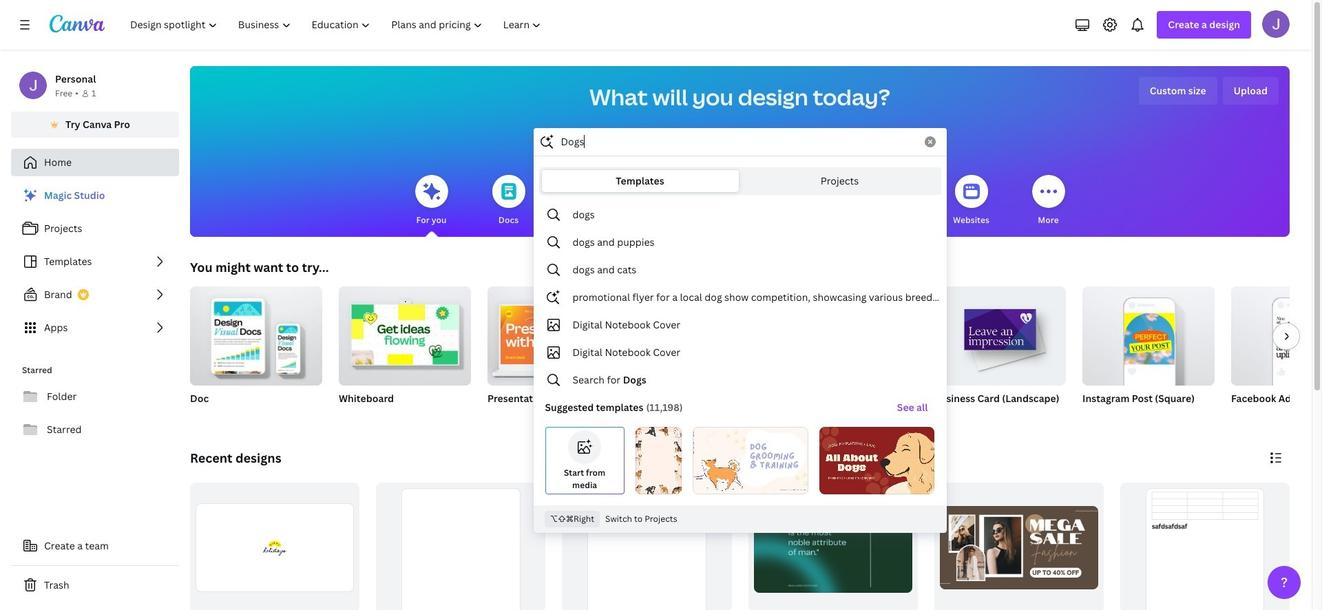 Task type: vqa. For each thing, say whether or not it's contained in the screenshot.
Search search box
yes



Task type: describe. For each thing, give the bounding box(es) containing it.
top level navigation element
[[121, 11, 553, 39]]

edit a copy of the yellow & red colorful cartoon illustrative dog animated presentation template image
[[819, 427, 935, 495]]

edit a copy of the illustrative cute dog training and grooming presentation template image
[[693, 427, 808, 495]]

edit a copy of the brown black white cute playful dogs a4 stationery page border template image
[[635, 427, 682, 495]]



Task type: locate. For each thing, give the bounding box(es) containing it.
list box
[[534, 201, 946, 500]]

group
[[339, 281, 471, 423], [339, 281, 471, 386], [934, 281, 1066, 423], [934, 281, 1066, 386], [1083, 281, 1215, 423], [1083, 281, 1215, 386], [190, 287, 322, 423], [488, 287, 620, 423], [488, 287, 620, 386], [636, 287, 769, 423], [785, 287, 917, 423], [1231, 287, 1322, 423], [1231, 287, 1322, 386], [376, 483, 546, 610], [562, 483, 732, 610], [748, 483, 918, 610], [934, 483, 1104, 610], [1120, 483, 1290, 610]]

list
[[11, 182, 179, 342]]

jacob simon image
[[1262, 10, 1290, 38]]

Search search field
[[561, 129, 916, 155]]

None search field
[[533, 128, 947, 533]]



